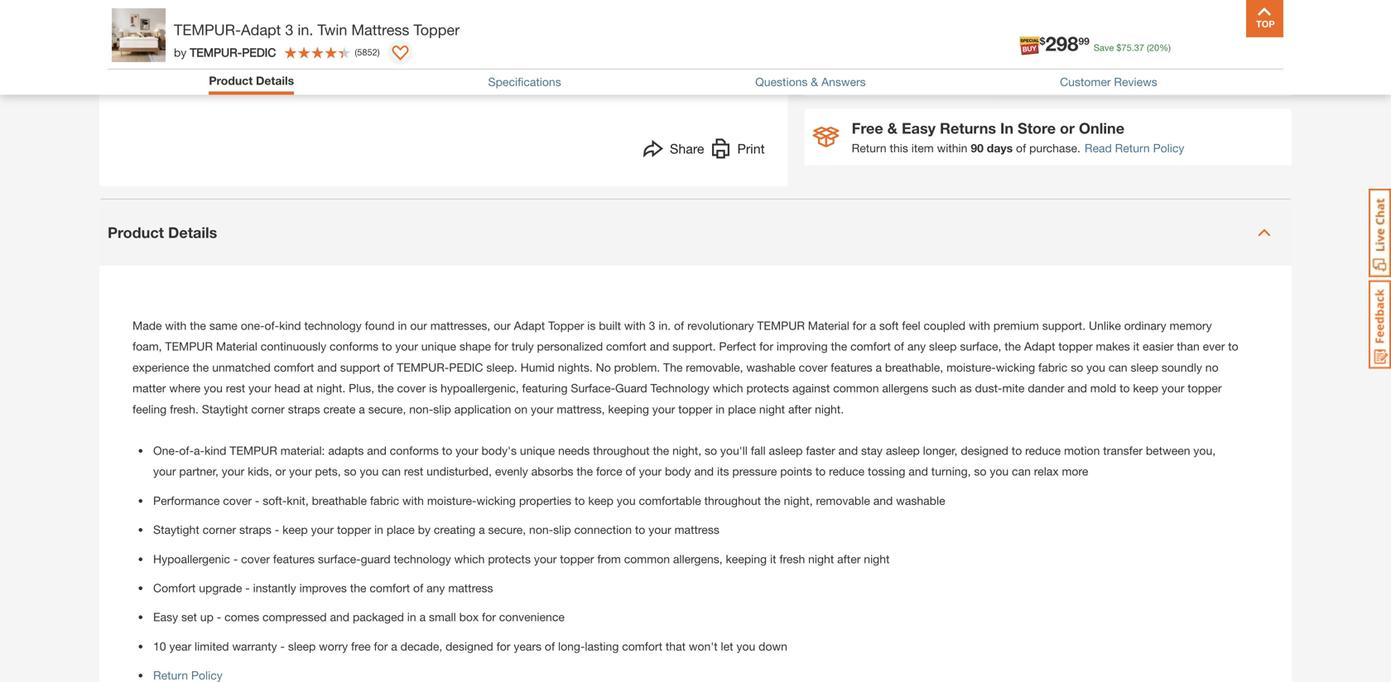 Task type: vqa. For each thing, say whether or not it's contained in the screenshot.
the Questions & Answers Button
yes



Task type: describe. For each thing, give the bounding box(es) containing it.
topper down technology
[[679, 402, 713, 416]]

your up undisturbed,
[[456, 444, 478, 458]]

and left stay
[[839, 444, 858, 458]]

up
[[200, 611, 214, 624]]

it inside made with the same one-of-kind technology found in our mattresses, our adapt topper is built with 3 in. of revolutionary tempur material for a soft feel coupled with premium support. unlike ordinary memory foam, tempur material continuously conforms to your unique shape for truly personalized comfort and support. perfect for improving the comfort of any sleep surface, the adapt topper makes it easier than ever to experience the unmatched comfort and support of tempur-pedic sleep. humid nights. no problem. the removable, washable cover features a breathable, moisture-wicking fabric so you can sleep soundly no matter where you rest your head at night. plus, the cover is hypoallergenic, featuring surface-guard technology which protects against common allergens such as dust-mite dander and mold to keep your topper feeling fresh. staytight corner straps create a secure, non-slip application on your mattress, keeping your topper in place night after night.
[[1134, 340, 1140, 353]]

- left instantly
[[245, 581, 250, 595]]

0 vertical spatial 3
[[285, 21, 294, 39]]

1 horizontal spatial $
[[1117, 42, 1122, 53]]

1 vertical spatial throughout
[[705, 494, 761, 508]]

& for questions
[[811, 75, 818, 89]]

convenience
[[499, 611, 565, 624]]

easy set up - comes compressed and packaged in a small box for convenience
[[153, 611, 565, 624]]

unique inside made with the same one-of-kind technology found in our mattresses, our adapt topper is built with 3 in. of revolutionary tempur material for a soft feel coupled with premium support. unlike ordinary memory foam, tempur material continuously conforms to your unique shape for truly personalized comfort and support. perfect for improving the comfort of any sleep surface, the adapt topper makes it easier than ever to experience the unmatched comfort and support of tempur-pedic sleep. humid nights. no problem. the removable, washable cover features a breathable, moisture-wicking fabric so you can sleep soundly no matter where you rest your head at night. plus, the cover is hypoallergenic, featuring surface-guard technology which protects against common allergens such as dust-mite dander and mold to keep your topper feeling fresh. staytight corner straps create a secure, non-slip application on your mattress, keeping your topper in place night after night.
[[421, 340, 456, 353]]

reviews
[[1114, 75, 1158, 89]]

1 horizontal spatial slip
[[553, 523, 571, 537]]

print
[[738, 141, 765, 157]]

2 our from the left
[[494, 319, 511, 333]]

and down tossing
[[874, 494, 893, 508]]

comfort up problem.
[[606, 340, 647, 353]]

0 vertical spatial tempur-
[[174, 21, 241, 39]]

after inside made with the same one-of-kind technology found in our mattresses, our adapt topper is built with 3 in. of revolutionary tempur material for a soft feel coupled with premium support. unlike ordinary memory foam, tempur material continuously conforms to your unique shape for truly personalized comfort and support. perfect for improving the comfort of any sleep surface, the adapt topper makes it easier than ever to experience the unmatched comfort and support of tempur-pedic sleep. humid nights. no problem. the removable, washable cover features a breathable, moisture-wicking fabric so you can sleep soundly no matter where you rest your head at night. plus, the cover is hypoallergenic, featuring surface-guard technology which protects against common allergens such as dust-mite dander and mold to keep your topper feeling fresh. staytight corner straps create a secure, non-slip application on your mattress, keeping your topper in place night after night.
[[789, 402, 812, 416]]

1 horizontal spatial night,
[[784, 494, 813, 508]]

free
[[852, 119, 884, 137]]

days
[[987, 141, 1013, 155]]

1 vertical spatial night.
[[815, 402, 844, 416]]

adapts
[[328, 444, 364, 458]]

common inside made with the same one-of-kind technology found in our mattresses, our adapt topper is built with 3 in. of revolutionary tempur material for a soft feel coupled with premium support. unlike ordinary memory foam, tempur material continuously conforms to your unique shape for truly personalized comfort and support. perfect for improving the comfort of any sleep surface, the adapt topper makes it easier than ever to experience the unmatched comfort and support of tempur-pedic sleep. humid nights. no problem. the removable, washable cover features a breathable, moisture-wicking fabric so you can sleep soundly no matter where you rest your head at night. plus, the cover is hypoallergenic, featuring surface-guard technology which protects against common allergens such as dust-mite dander and mold to keep your topper feeling fresh. staytight corner straps create a secure, non-slip application on your mattress, keeping your topper in place night after night.
[[833, 382, 879, 395]]

its
[[717, 465, 729, 479]]

the
[[664, 361, 683, 374]]

1 our from the left
[[410, 319, 427, 333]]

live chat image
[[1369, 189, 1392, 277]]

dust-
[[975, 382, 1003, 395]]

1 vertical spatial details
[[168, 224, 217, 241]]

or inside one-of-a-kind tempur material: adapts and conforms to your body's unique needs throughout the night, so you'll fall asleep faster and stay asleep longer, designed to reduce motion transfer between you, your partner, your kids, or your pets, so you can rest undisturbed, evenly absorbs the force of your body and its pressure points to reduce tossing and turning, so you can relax more
[[275, 465, 286, 479]]

ever
[[1203, 340, 1225, 353]]

0 horizontal spatial support.
[[673, 340, 716, 353]]

on
[[515, 402, 528, 416]]

breathable
[[312, 494, 367, 508]]

let
[[721, 640, 734, 653]]

with right built
[[624, 319, 646, 333]]

caret image
[[1258, 226, 1272, 239]]

comfortable
[[639, 494, 701, 508]]

nights.
[[558, 361, 593, 374]]

same
[[209, 319, 238, 333]]

0 horizontal spatial (
[[355, 47, 357, 58]]

0 vertical spatial reduce
[[1026, 444, 1061, 458]]

comfort upgrade - instantly improves the comfort of any mattress
[[153, 581, 493, 595]]

by tempur-pedic
[[174, 45, 276, 59]]

to down mite
[[1012, 444, 1022, 458]]

in right found
[[398, 319, 407, 333]]

conforms inside made with the same one-of-kind technology found in our mattresses, our adapt topper is built with 3 in. of revolutionary tempur material for a soft feel coupled with premium support. unlike ordinary memory foam, tempur material continuously conforms to your unique shape for truly personalized comfort and support. perfect for improving the comfort of any sleep surface, the adapt topper makes it easier than ever to experience the unmatched comfort and support of tempur-pedic sleep. humid nights. no problem. the removable, washable cover features a breathable, moisture-wicking fabric so you can sleep soundly no matter where you rest your head at night. plus, the cover is hypoallergenic, featuring surface-guard technology which protects against common allergens such as dust-mite dander and mold to keep your topper feeling fresh. staytight corner straps create a secure, non-slip application on your mattress, keeping your topper in place night after night.
[[330, 340, 379, 353]]

washable inside made with the same one-of-kind technology found in our mattresses, our adapt topper is built with 3 in. of revolutionary tempur material for a soft feel coupled with premium support. unlike ordinary memory foam, tempur material continuously conforms to your unique shape for truly personalized comfort and support. perfect for improving the comfort of any sleep surface, the adapt topper makes it easier than ever to experience the unmatched comfort and support of tempur-pedic sleep. humid nights. no problem. the removable, washable cover features a breathable, moisture-wicking fabric so you can sleep soundly no matter where you rest your head at night. plus, the cover is hypoallergenic, featuring surface-guard technology which protects against common allergens such as dust-mite dander and mold to keep your topper feeling fresh. staytight corner straps create a secure, non-slip application on your mattress, keeping your topper in place night after night.
[[747, 361, 796, 374]]

with up staytight corner straps - keep your topper in place by creating a secure, non-slip connection to your mattress
[[403, 494, 424, 508]]

1 vertical spatial tempur-
[[190, 45, 242, 59]]

the down needs
[[577, 465, 593, 479]]

questions & answers
[[756, 75, 866, 89]]

technology inside made with the same one-of-kind technology found in our mattresses, our adapt topper is built with 3 in. of revolutionary tempur material for a soft feel coupled with premium support. unlike ordinary memory foam, tempur material continuously conforms to your unique shape for truly personalized comfort and support. perfect for improving the comfort of any sleep surface, the adapt topper makes it easier than ever to experience the unmatched comfort and support of tempur-pedic sleep. humid nights. no problem. the removable, washable cover features a breathable, moisture-wicking fabric so you can sleep soundly no matter where you rest your head at night. plus, the cover is hypoallergenic, featuring surface-guard technology which protects against common allergens such as dust-mite dander and mold to keep your topper feeling fresh. staytight corner straps create a secure, non-slip application on your mattress, keeping your topper in place night after night.
[[304, 319, 362, 333]]

unlike
[[1089, 319, 1121, 333]]

1 vertical spatial designed
[[446, 640, 493, 653]]

coupled
[[924, 319, 966, 333]]

1 horizontal spatial keeping
[[726, 552, 767, 566]]

allergens,
[[673, 552, 723, 566]]

with up surface,
[[969, 319, 991, 333]]

image
[[461, 68, 493, 81]]

support
[[340, 361, 380, 374]]

in down removable,
[[716, 402, 725, 416]]

and left support on the bottom left
[[317, 361, 337, 374]]

compressed
[[263, 611, 327, 624]]

display image
[[392, 46, 409, 62]]

one-of-a-kind tempur material: adapts and conforms to your body's unique needs throughout the night, so you'll fall asleep faster and stay asleep longer, designed to reduce motion transfer between you, your partner, your kids, or your pets, so you can rest undisturbed, evenly absorbs the force of your body and its pressure points to reduce tossing and turning, so you can relax more
[[153, 444, 1216, 479]]

designed inside one-of-a-kind tempur material: adapts and conforms to your body's unique needs throughout the night, so you'll fall asleep faster and stay asleep longer, designed to reduce motion transfer between you, your partner, your kids, or your pets, so you can rest undisturbed, evenly absorbs the force of your body and its pressure points to reduce tossing and turning, so you can relax more
[[961, 444, 1009, 458]]

straps inside made with the same one-of-kind technology found in our mattresses, our adapt topper is built with 3 in. of revolutionary tempur material for a soft feel coupled with premium support. unlike ordinary memory foam, tempur material continuously conforms to your unique shape for truly personalized comfort and support. perfect for improving the comfort of any sleep surface, the adapt topper makes it easier than ever to experience the unmatched comfort and support of tempur-pedic sleep. humid nights. no problem. the removable, washable cover features a breathable, moisture-wicking fabric so you can sleep soundly no matter where you rest your head at night. plus, the cover is hypoallergenic, featuring surface-guard technology which protects against common allergens such as dust-mite dander and mold to keep your topper feeling fresh. staytight corner straps create a secure, non-slip application on your mattress, keeping your topper in place night after night.
[[288, 402, 320, 416]]

between
[[1146, 444, 1191, 458]]

0 vertical spatial product
[[209, 74, 253, 87]]

your down one-
[[153, 465, 176, 479]]

1 vertical spatial mattress
[[448, 581, 493, 595]]

1 vertical spatial corner
[[203, 523, 236, 537]]

improving
[[777, 340, 828, 353]]

your down material:
[[289, 465, 312, 479]]

and up "the"
[[650, 340, 670, 353]]

experience
[[133, 361, 189, 374]]

which inside made with the same one-of-kind technology found in our mattresses, our adapt topper is built with 3 in. of revolutionary tempur material for a soft feel coupled with premium support. unlike ordinary memory foam, tempur material continuously conforms to your unique shape for truly personalized comfort and support. perfect for improving the comfort of any sleep surface, the adapt topper makes it easier than ever to experience the unmatched comfort and support of tempur-pedic sleep. humid nights. no problem. the removable, washable cover features a breathable, moisture-wicking fabric so you can sleep soundly no matter where you rest your head at night. plus, the cover is hypoallergenic, featuring surface-guard technology which protects against common allergens such as dust-mite dander and mold to keep your topper feeling fresh. staytight corner straps create a secure, non-slip application on your mattress, keeping your topper in place night after night.
[[713, 382, 743, 395]]

conforms inside one-of-a-kind tempur material: adapts and conforms to your body's unique needs throughout the night, so you'll fall asleep faster and stay asleep longer, designed to reduce motion transfer between you, your partner, your kids, or your pets, so you can rest undisturbed, evenly absorbs the force of your body and its pressure points to reduce tossing and turning, so you can relax more
[[390, 444, 439, 458]]

a left the decade,
[[391, 640, 397, 653]]

hypoallergenic,
[[441, 382, 519, 395]]

of up the decade,
[[413, 581, 423, 595]]

topper down no
[[1188, 382, 1222, 395]]

won't
[[689, 640, 718, 653]]

1 horizontal spatial or
[[1037, 33, 1054, 47]]

0 vertical spatial support.
[[1043, 319, 1086, 333]]

you down force
[[617, 494, 636, 508]]

read return policy link
[[1085, 139, 1185, 157]]

more
[[1062, 465, 1089, 479]]

1 horizontal spatial secure,
[[488, 523, 526, 537]]

1 horizontal spatial is
[[588, 319, 596, 333]]

featuring
[[522, 382, 568, 395]]

the up where
[[193, 361, 209, 374]]

a left breathable,
[[876, 361, 882, 374]]

from
[[598, 552, 621, 566]]

staytight inside made with the same one-of-kind technology found in our mattresses, our adapt topper is built with 3 in. of revolutionary tempur material for a soft feel coupled with premium support. unlike ordinary memory foam, tempur material continuously conforms to your unique shape for truly personalized comfort and support. perfect for improving the comfort of any sleep surface, the adapt topper makes it easier than ever to experience the unmatched comfort and support of tempur-pedic sleep. humid nights. no problem. the removable, washable cover features a breathable, moisture-wicking fabric so you can sleep soundly no matter where you rest your head at night. plus, the cover is hypoallergenic, featuring surface-guard technology which protects against common allergens such as dust-mite dander and mold to keep your topper feeling fresh. staytight corner straps create a secure, non-slip application on your mattress, keeping your topper in place night after night.
[[202, 402, 248, 416]]

90
[[971, 141, 984, 155]]

2 asleep from the left
[[886, 444, 920, 458]]

1 vertical spatial adapt
[[514, 319, 545, 333]]

1 vertical spatial by
[[418, 523, 431, 537]]

in up the decade,
[[407, 611, 416, 624]]

protects inside made with the same one-of-kind technology found in our mattresses, our adapt topper is built with 3 in. of revolutionary tempur material for a soft feel coupled with premium support. unlike ordinary memory foam, tempur material continuously conforms to your unique shape for truly personalized comfort and support. perfect for improving the comfort of any sleep surface, the adapt topper makes it easier than ever to experience the unmatched comfort and support of tempur-pedic sleep. humid nights. no problem. the removable, washable cover features a breathable, moisture-wicking fabric so you can sleep soundly no matter where you rest your head at night. plus, the cover is hypoallergenic, featuring surface-guard technology which protects against common allergens such as dust-mite dander and mold to keep your topper feeling fresh. staytight corner straps create a secure, non-slip application on your mattress, keeping your topper in place night after night.
[[747, 382, 789, 395]]

to right the "properties"
[[575, 494, 585, 508]]

- left soft-
[[255, 494, 260, 508]]

of left revolutionary
[[674, 319, 684, 333]]

you right "let"
[[737, 640, 756, 653]]

to down found
[[382, 340, 392, 353]]

the down the premium
[[1005, 340, 1021, 353]]

soft
[[880, 319, 899, 333]]

with inside button
[[1022, 62, 1043, 75]]

fresh.
[[170, 402, 199, 416]]

for left years
[[497, 640, 511, 653]]

topper inside made with the same one-of-kind technology found in our mattresses, our adapt topper is built with 3 in. of revolutionary tempur material for a soft feel coupled with premium support. unlike ordinary memory foam, tempur material continuously conforms to your unique shape for truly personalized comfort and support. perfect for improving the comfort of any sleep surface, the adapt topper makes it easier than ever to experience the unmatched comfort and support of tempur-pedic sleep. humid nights. no problem. the removable, washable cover features a breathable, moisture-wicking fabric so you can sleep soundly no matter where you rest your head at night. plus, the cover is hypoallergenic, featuring surface-guard technology which protects against common allergens such as dust-mite dander and mold to keep your topper feeling fresh. staytight corner straps create a secure, non-slip application on your mattress, keeping your topper in place night after night.
[[548, 319, 584, 333]]

2 vertical spatial sleep
[[288, 640, 316, 653]]

1 horizontal spatial night
[[809, 552, 834, 566]]

to right connection
[[635, 523, 646, 537]]

1 vertical spatial product details
[[108, 224, 217, 241]]

partner,
[[179, 465, 219, 479]]

pets,
[[315, 465, 341, 479]]

for right free
[[374, 640, 388, 653]]

easy inside free & easy returns in store or online return this item within 90 days of purchase. read return policy
[[902, 119, 936, 137]]

0 horizontal spatial it
[[770, 552, 777, 566]]

1 horizontal spatial after
[[838, 552, 861, 566]]

1 vertical spatial tempur
[[165, 340, 213, 353]]

warranty
[[232, 640, 277, 653]]

soft-
[[263, 494, 287, 508]]

1 vertical spatial keep
[[588, 494, 614, 508]]

5852
[[357, 47, 378, 58]]

mattress
[[352, 21, 410, 39]]

save
[[1094, 42, 1114, 53]]

free
[[351, 640, 371, 653]]

the left 'same'
[[190, 319, 206, 333]]

mahwah
[[205, 32, 256, 48]]

turning,
[[932, 465, 971, 479]]

tempur inside one-of-a-kind tempur material: adapts and conforms to your body's unique needs throughout the night, so you'll fall asleep faster and stay asleep longer, designed to reduce motion transfer between you, your partner, your kids, or your pets, so you can rest undisturbed, evenly absorbs the force of your body and its pressure points to reduce tossing and turning, so you can relax more
[[230, 444, 277, 458]]

comfort left that
[[622, 640, 663, 653]]

your left the shape
[[395, 340, 418, 353]]

of right support on the bottom left
[[384, 361, 394, 374]]

1 horizontal spatial can
[[1012, 465, 1031, 479]]

75
[[1122, 42, 1132, 53]]

answers
[[822, 75, 866, 89]]

rest inside one-of-a-kind tempur material: adapts and conforms to your body's unique needs throughout the night, so you'll fall asleep faster and stay asleep longer, designed to reduce motion transfer between you, your partner, your kids, or your pets, so you can rest undisturbed, evenly absorbs the force of your body and its pressure points to reduce tossing and turning, so you can relax more
[[404, 465, 423, 479]]

print button
[[711, 139, 765, 163]]

corner inside made with the same one-of-kind technology found in our mattresses, our adapt topper is built with 3 in. of revolutionary tempur material for a soft feel coupled with premium support. unlike ordinary memory foam, tempur material continuously conforms to your unique shape for truly personalized comfort and support. perfect for improving the comfort of any sleep surface, the adapt topper makes it easier than ever to experience the unmatched comfort and support of tempur-pedic sleep. humid nights. no problem. the removable, washable cover features a breathable, moisture-wicking fabric so you can sleep soundly no matter where you rest your head at night. plus, the cover is hypoallergenic, featuring surface-guard technology which protects against common allergens such as dust-mite dander and mold to keep your topper feeling fresh. staytight corner straps create a secure, non-slip application on your mattress, keeping your topper in place night after night.
[[251, 402, 285, 416]]

points
[[780, 465, 813, 479]]

your left head
[[249, 382, 271, 395]]

)
[[378, 47, 380, 58]]

for up sleep.
[[494, 340, 508, 353]]

mite
[[1003, 382, 1025, 395]]

keeping inside made with the same one-of-kind technology found in our mattresses, our adapt topper is built with 3 in. of revolutionary tempur material for a soft feel coupled with premium support. unlike ordinary memory foam, tempur material continuously conforms to your unique shape for truly personalized comfort and support. perfect for improving the comfort of any sleep surface, the adapt topper makes it easier than ever to experience the unmatched comfort and support of tempur-pedic sleep. humid nights. no problem. the removable, washable cover features a breathable, moisture-wicking fabric so you can sleep soundly no matter where you rest your head at night. plus, the cover is hypoallergenic, featuring surface-guard technology which protects against common allergens such as dust-mite dander and mold to keep your topper feeling fresh. staytight corner straps create a secure, non-slip application on your mattress, keeping your topper in place night after night.
[[608, 402, 649, 416]]

your left body
[[639, 465, 662, 479]]

made with the same one-of-kind technology found in our mattresses, our adapt topper is built with 3 in. of revolutionary tempur material for a soft feel coupled with premium support. unlike ordinary memory foam, tempur material continuously conforms to your unique shape for truly personalized comfort and support. perfect for improving the comfort of any sleep surface, the adapt topper makes it easier than ever to experience the unmatched comfort and support of tempur-pedic sleep. humid nights. no problem. the removable, washable cover features a breathable, moisture-wicking fabric so you can sleep soundly no matter where you rest your head at night. plus, the cover is hypoallergenic, featuring surface-guard technology which protects against common allergens such as dust-mite dander and mold to keep your topper feeling fresh. staytight corner straps create a secure, non-slip application on your mattress, keeping your topper in place night after night.
[[133, 319, 1239, 416]]

0 horizontal spatial which
[[454, 552, 485, 566]]

0 horizontal spatial in.
[[298, 21, 313, 39]]

0 horizontal spatial product
[[108, 224, 164, 241]]

surface,
[[960, 340, 1002, 353]]

10pm
[[263, 32, 298, 48]]

connection
[[574, 523, 632, 537]]

of- inside one-of-a-kind tempur material: adapts and conforms to your body's unique needs throughout the night, so you'll fall asleep faster and stay asleep longer, designed to reduce motion transfer between you, your partner, your kids, or your pets, so you can rest undisturbed, evenly absorbs the force of your body and its pressure points to reduce tossing and turning, so you can relax more
[[179, 444, 194, 458]]

topper left from in the left of the page
[[560, 552, 594, 566]]

night inside made with the same one-of-kind technology found in our mattresses, our adapt topper is built with 3 in. of revolutionary tempur material for a soft feel coupled with premium support. unlike ordinary memory foam, tempur material continuously conforms to your unique shape for truly personalized comfort and support. perfect for improving the comfort of any sleep surface, the adapt topper makes it easier than ever to experience the unmatched comfort and support of tempur-pedic sleep. humid nights. no problem. the removable, washable cover features a breathable, moisture-wicking fabric so you can sleep soundly no matter where you rest your head at night. plus, the cover is hypoallergenic, featuring surface-guard technology which protects against common allergens such as dust-mite dander and mold to keep your topper feeling fresh. staytight corner straps create a secure, non-slip application on your mattress, keeping your topper in place night after night.
[[760, 402, 785, 416]]

tempur- inside made with the same one-of-kind technology found in our mattresses, our adapt topper is built with 3 in. of revolutionary tempur material for a soft feel coupled with premium support. unlike ordinary memory foam, tempur material continuously conforms to your unique shape for truly personalized comfort and support. perfect for improving the comfort of any sleep surface, the adapt topper makes it easier than ever to experience the unmatched comfort and support of tempur-pedic sleep. humid nights. no problem. the removable, washable cover features a breathable, moisture-wicking fabric so you can sleep soundly no matter where you rest your head at night. plus, the cover is hypoallergenic, featuring surface-guard technology which protects against common allergens such as dust-mite dander and mold to keep your topper feeling fresh. staytight corner straps create a secure, non-slip application on your mattress, keeping your topper in place night after night.
[[397, 361, 449, 374]]

can inside made with the same one-of-kind technology found in our mattresses, our adapt topper is built with 3 in. of revolutionary tempur material for a soft feel coupled with premium support. unlike ordinary memory foam, tempur material continuously conforms to your unique shape for truly personalized comfort and support. perfect for improving the comfort of any sleep surface, the adapt topper makes it easier than ever to experience the unmatched comfort and support of tempur-pedic sleep. humid nights. no problem. the removable, washable cover features a breathable, moisture-wicking fabric so you can sleep soundly no matter where you rest your head at night. plus, the cover is hypoallergenic, featuring surface-guard technology which protects against common allergens such as dust-mite dander and mold to keep your topper feeling fresh. staytight corner straps create a secure, non-slip application on your mattress, keeping your topper in place night after night.
[[1109, 361, 1128, 374]]

cover up against at the right of the page
[[799, 361, 828, 374]]

0 horizontal spatial staytight
[[153, 523, 199, 537]]

or inside free & easy returns in store or online return this item within 90 days of purchase. read return policy
[[1060, 119, 1075, 137]]

body
[[665, 465, 691, 479]]

your down featuring at the bottom left
[[531, 402, 554, 416]]

to right mold
[[1120, 382, 1130, 395]]

topper down breathable
[[337, 523, 371, 537]]

0 horizontal spatial moisture-
[[427, 494, 477, 508]]

0 horizontal spatial reduce
[[829, 465, 865, 479]]

questions
[[756, 75, 808, 89]]

0 horizontal spatial adapt
[[241, 21, 281, 39]]

to down faster
[[816, 465, 826, 479]]

such
[[932, 382, 957, 395]]

0 vertical spatial details
[[256, 74, 294, 87]]

of down soft
[[894, 340, 905, 353]]

now
[[997, 62, 1019, 75]]

removable
[[816, 494, 870, 508]]

perfect
[[719, 340, 757, 353]]

secure, inside made with the same one-of-kind technology found in our mattresses, our adapt topper is built with 3 in. of revolutionary tempur material for a soft feel coupled with premium support. unlike ordinary memory foam, tempur material continuously conforms to your unique shape for truly personalized comfort and support. perfect for improving the comfort of any sleep surface, the adapt topper makes it easier than ever to experience the unmatched comfort and support of tempur-pedic sleep. humid nights. no problem. the removable, washable cover features a breathable, moisture-wicking fabric so you can sleep soundly no matter where you rest your head at night. plus, the cover is hypoallergenic, featuring surface-guard technology which protects against common allergens such as dust-mite dander and mold to keep your topper feeling fresh. staytight corner straps create a secure, non-slip application on your mattress, keeping your topper in place night after night.
[[368, 402, 406, 416]]

box
[[459, 611, 479, 624]]

stay
[[861, 444, 883, 458]]

matter
[[133, 382, 166, 395]]

2 horizontal spatial night
[[864, 552, 890, 566]]

in
[[1001, 119, 1014, 137]]

0 vertical spatial sleep
[[929, 340, 957, 353]]

0 vertical spatial product details
[[209, 74, 294, 87]]

the right improving
[[831, 340, 848, 353]]

( 5852 )
[[355, 47, 380, 58]]

the home depot logo image
[[113, 13, 166, 66]]

a right creating
[[479, 523, 485, 537]]

- right up
[[217, 611, 221, 624]]

cover up instantly
[[241, 552, 270, 566]]

0 horizontal spatial can
[[382, 465, 401, 479]]

needs
[[558, 444, 590, 458]]

rest inside made with the same one-of-kind technology found in our mattresses, our adapt topper is built with 3 in. of revolutionary tempur material for a soft feel coupled with premium support. unlike ordinary memory foam, tempur material continuously conforms to your unique shape for truly personalized comfort and support. perfect for improving the comfort of any sleep surface, the adapt topper makes it easier than ever to experience the unmatched comfort and support of tempur-pedic sleep. humid nights. no problem. the removable, washable cover features a breathable, moisture-wicking fabric so you can sleep soundly no matter where you rest your head at night. plus, the cover is hypoallergenic, featuring surface-guard technology which protects against common allergens such as dust-mite dander and mold to keep your topper feeling fresh. staytight corner straps create a secure, non-slip application on your mattress, keeping your topper in place night after night.
[[226, 382, 245, 395]]

staytight corner straps - keep your topper in place by creating a secure, non-slip connection to your mattress
[[153, 523, 720, 537]]

1 horizontal spatial material
[[808, 319, 850, 333]]

1 vertical spatial washable
[[896, 494, 946, 508]]

you down adapts
[[360, 465, 379, 479]]

plus,
[[349, 382, 374, 395]]

1 horizontal spatial (
[[1147, 42, 1150, 53]]

1 horizontal spatial non-
[[529, 523, 553, 537]]

hypoallergenic
[[153, 552, 230, 566]]

feel
[[902, 319, 921, 333]]

1 vertical spatial fabric
[[370, 494, 399, 508]]

unmatched
[[212, 361, 271, 374]]

- up the upgrade in the bottom of the page
[[233, 552, 238, 566]]

a left soft
[[870, 319, 876, 333]]

premium
[[994, 319, 1039, 333]]

your down "soundly"
[[1162, 382, 1185, 395]]

hover
[[427, 68, 458, 81]]

the right 'plus,'
[[378, 382, 394, 395]]

topper down unlike
[[1059, 340, 1093, 353]]

your down the "properties"
[[534, 552, 557, 566]]

comfort down soft
[[851, 340, 891, 353]]

- down soft-
[[275, 523, 279, 537]]

for right 'box' on the left
[[482, 611, 496, 624]]

of left long- in the bottom left of the page
[[545, 640, 555, 653]]

you up mold
[[1087, 361, 1106, 374]]

breathable,
[[885, 361, 944, 374]]

1 vertical spatial is
[[429, 382, 438, 395]]

properties
[[519, 494, 572, 508]]

10
[[153, 640, 166, 653]]

of inside free & easy returns in store or online return this item within 90 days of purchase. read return policy
[[1016, 141, 1027, 155]]

and right adapts
[[367, 444, 387, 458]]

for right perfect
[[760, 340, 774, 353]]

2 horizontal spatial tempur
[[757, 319, 805, 333]]

1 vertical spatial features
[[273, 552, 315, 566]]

to inside button
[[496, 68, 507, 81]]



Task type: locate. For each thing, give the bounding box(es) containing it.
1 horizontal spatial it
[[1134, 340, 1140, 353]]

0 horizontal spatial rest
[[226, 382, 245, 395]]

any inside made with the same one-of-kind technology found in our mattresses, our adapt topper is built with 3 in. of revolutionary tempur material for a soft feel coupled with premium support. unlike ordinary memory foam, tempur material continuously conforms to your unique shape for truly personalized comfort and support. perfect for improving the comfort of any sleep surface, the adapt topper makes it easier than ever to experience the unmatched comfort and support of tempur-pedic sleep. humid nights. no problem. the removable, washable cover features a breathable, moisture-wicking fabric so you can sleep soundly no matter where you rest your head at night. plus, the cover is hypoallergenic, featuring surface-guard technology which protects against common allergens such as dust-mite dander and mold to keep your topper feeling fresh. staytight corner straps create a secure, non-slip application on your mattress, keeping your topper in place night after night.
[[908, 340, 926, 353]]

by left creating
[[418, 523, 431, 537]]

you'll
[[721, 444, 748, 458]]

1 vertical spatial 3
[[649, 319, 656, 333]]

moisture-
[[947, 361, 996, 374], [427, 494, 477, 508]]

of right the days
[[1016, 141, 1027, 155]]

truly
[[512, 340, 534, 353]]

$ 298 99
[[1040, 31, 1090, 55]]

1 horizontal spatial adapt
[[514, 319, 545, 333]]

1 horizontal spatial protects
[[747, 382, 789, 395]]

share button
[[644, 139, 704, 163]]

a left small
[[420, 611, 426, 624]]

click to redirect to view my cart page image
[[1241, 20, 1261, 40]]

0 vertical spatial or
[[1037, 33, 1054, 47]]

a down 'plus,'
[[359, 402, 365, 416]]

you right where
[[204, 382, 223, 395]]

0 horizontal spatial sleep
[[288, 640, 316, 653]]

sleep.
[[487, 361, 517, 374]]

1 horizontal spatial conforms
[[390, 444, 439, 458]]

set
[[181, 611, 197, 624]]

reduce up removable
[[829, 465, 865, 479]]

that
[[666, 640, 686, 653]]

place inside made with the same one-of-kind technology found in our mattresses, our adapt topper is built with 3 in. of revolutionary tempur material for a soft feel coupled with premium support. unlike ordinary memory foam, tempur material continuously conforms to your unique shape for truly personalized comfort and support. perfect for improving the comfort of any sleep surface, the adapt topper makes it easier than ever to experience the unmatched comfort and support of tempur-pedic sleep. humid nights. no problem. the removable, washable cover features a breathable, moisture-wicking fabric so you can sleep soundly no matter where you rest your head at night. plus, the cover is hypoallergenic, featuring surface-guard technology which protects against common allergens such as dust-mite dander and mold to keep your topper feeling fresh. staytight corner straps create a secure, non-slip application on your mattress, keeping your topper in place night after night.
[[728, 402, 756, 416]]

1 horizontal spatial by
[[418, 523, 431, 537]]

keep inside made with the same one-of-kind technology found in our mattresses, our adapt topper is built with 3 in. of revolutionary tempur material for a soft feel coupled with premium support. unlike ordinary memory foam, tempur material continuously conforms to your unique shape for truly personalized comfort and support. perfect for improving the comfort of any sleep surface, the adapt topper makes it easier than ever to experience the unmatched comfort and support of tempur-pedic sleep. humid nights. no problem. the removable, washable cover features a breathable, moisture-wicking fabric so you can sleep soundly no matter where you rest your head at night. plus, the cover is hypoallergenic, featuring surface-guard technology which protects against common allergens such as dust-mite dander and mold to keep your topper feeling fresh. staytight corner straps create a secure, non-slip application on your mattress, keeping your topper in place night after night.
[[1134, 382, 1159, 395]]

after right fresh
[[838, 552, 861, 566]]

of inside one-of-a-kind tempur material: adapts and conforms to your body's unique needs throughout the night, so you'll fall asleep faster and stay asleep longer, designed to reduce motion transfer between you, your partner, your kids, or your pets, so you can rest undisturbed, evenly absorbs the force of your body and its pressure points to reduce tossing and turning, so you can relax more
[[626, 465, 636, 479]]

1 horizontal spatial technology
[[394, 552, 451, 566]]

icon image
[[813, 127, 840, 147]]

any up breathable,
[[908, 340, 926, 353]]

( left )
[[355, 47, 357, 58]]

adapt
[[241, 21, 281, 39], [514, 319, 545, 333], [1025, 340, 1056, 353]]

1 vertical spatial slip
[[553, 523, 571, 537]]

slip down performance cover - soft-knit, breathable fabric with moisture-wicking properties to keep you comfortable throughout the night, removable and washable
[[553, 523, 571, 537]]

the up body
[[653, 444, 669, 458]]

your down technology
[[653, 402, 675, 416]]

1 vertical spatial straps
[[239, 523, 272, 537]]

1 horizontal spatial our
[[494, 319, 511, 333]]

personalized
[[537, 340, 603, 353]]

0 vertical spatial fabric
[[1039, 361, 1068, 374]]

0 horizontal spatial wicking
[[477, 494, 516, 508]]

customer reviews button
[[1060, 75, 1158, 89], [1060, 75, 1158, 89]]

rest down 'unmatched'
[[226, 382, 245, 395]]

corner
[[251, 402, 285, 416], [203, 523, 236, 537]]

1 horizontal spatial throughout
[[705, 494, 761, 508]]

1 vertical spatial unique
[[520, 444, 555, 458]]

0 horizontal spatial pedic
[[242, 45, 276, 59]]

1 vertical spatial any
[[427, 581, 445, 595]]

in. inside made with the same one-of-kind technology found in our mattresses, our adapt topper is built with 3 in. of revolutionary tempur material for a soft feel coupled with premium support. unlike ordinary memory foam, tempur material continuously conforms to your unique shape for truly personalized comfort and support. perfect for improving the comfort of any sleep surface, the adapt topper makes it easier than ever to experience the unmatched comfort and support of tempur-pedic sleep. humid nights. no problem. the removable, washable cover features a breathable, moisture-wicking fabric so you can sleep soundly no matter where you rest your head at night. plus, the cover is hypoallergenic, featuring surface-guard technology which protects against common allergens such as dust-mite dander and mold to keep your topper feeling fresh. staytight corner straps create a secure, non-slip application on your mattress, keeping your topper in place night after night.
[[659, 319, 671, 333]]

buy now with
[[973, 62, 1043, 75]]

conforms up support on the bottom left
[[330, 340, 379, 353]]

throughout up force
[[593, 444, 650, 458]]

upgrade
[[199, 581, 242, 595]]

moisture- up as
[[947, 361, 996, 374]]

product image image
[[112, 8, 166, 62]]

guard
[[361, 552, 391, 566]]

year
[[169, 640, 191, 653]]

0 vertical spatial &
[[811, 75, 818, 89]]

0 vertical spatial night,
[[673, 444, 702, 458]]

0 vertical spatial slip
[[433, 402, 451, 416]]

0 horizontal spatial is
[[429, 382, 438, 395]]

( right "37"
[[1147, 42, 1150, 53]]

wicking down evenly
[[477, 494, 516, 508]]

the down the pressure
[[765, 494, 781, 508]]

designed up turning,
[[961, 444, 1009, 458]]

0 horizontal spatial common
[[624, 552, 670, 566]]

tempur pedic mattress toppers 11182130 66.5 image
[[119, 11, 192, 84]]

What can we help you find today? search field
[[428, 22, 883, 57]]

performance cover - soft-knit, breathable fabric with moisture-wicking properties to keep you comfortable throughout the night, removable and washable
[[153, 494, 946, 508]]

as
[[960, 382, 972, 395]]

your down comfortable
[[649, 523, 672, 537]]

0 horizontal spatial &
[[811, 75, 818, 89]]

0 vertical spatial is
[[588, 319, 596, 333]]

no
[[1206, 361, 1219, 374]]

& for free
[[888, 119, 898, 137]]

your up surface-
[[311, 523, 334, 537]]

to up undisturbed,
[[442, 444, 452, 458]]

1 vertical spatial or
[[1060, 119, 1075, 137]]

and up worry
[[330, 611, 350, 624]]

0 vertical spatial after
[[789, 402, 812, 416]]

0 horizontal spatial easy
[[153, 611, 178, 624]]

decade,
[[401, 640, 443, 653]]

2 return from the left
[[1116, 141, 1150, 155]]

3 inside made with the same one-of-kind technology found in our mattresses, our adapt topper is built with 3 in. of revolutionary tempur material for a soft feel coupled with premium support. unlike ordinary memory foam, tempur material continuously conforms to your unique shape for truly personalized comfort and support. perfect for improving the comfort of any sleep surface, the adapt topper makes it easier than ever to experience the unmatched comfort and support of tempur-pedic sleep. humid nights. no problem. the removable, washable cover features a breathable, moisture-wicking fabric so you can sleep soundly no matter where you rest your head at night. plus, the cover is hypoallergenic, featuring surface-guard technology which protects against common allergens such as dust-mite dander and mold to keep your topper feeling fresh. staytight corner straps create a secure, non-slip application on your mattress, keeping your topper in place night after night.
[[649, 319, 656, 333]]

mold
[[1091, 382, 1117, 395]]

with right made
[[165, 319, 187, 333]]

a-
[[194, 444, 205, 458]]

throughout inside one-of-a-kind tempur material: adapts and conforms to your body's unique needs throughout the night, so you'll fall asleep faster and stay asleep longer, designed to reduce motion transfer between you, your partner, your kids, or your pets, so you can rest undisturbed, evenly absorbs the force of your body and its pressure points to reduce tossing and turning, so you can relax more
[[593, 444, 650, 458]]

body's
[[482, 444, 517, 458]]

night.
[[317, 382, 346, 395], [815, 402, 844, 416]]

moisture- inside made with the same one-of-kind technology found in our mattresses, our adapt topper is built with 3 in. of revolutionary tempur material for a soft feel coupled with premium support. unlike ordinary memory foam, tempur material continuously conforms to your unique shape for truly personalized comfort and support. perfect for improving the comfort of any sleep surface, the adapt topper makes it easier than ever to experience the unmatched comfort and support of tempur-pedic sleep. humid nights. no problem. the removable, washable cover features a breathable, moisture-wicking fabric so you can sleep soundly no matter where you rest your head at night. plus, the cover is hypoallergenic, featuring surface-guard technology which protects against common allergens such as dust-mite dander and mold to keep your topper feeling fresh. staytight corner straps create a secure, non-slip application on your mattress, keeping your topper in place night after night.
[[947, 361, 996, 374]]

in. up "the"
[[659, 319, 671, 333]]

small
[[429, 611, 456, 624]]

to right the ever
[[1229, 340, 1239, 353]]

1 vertical spatial pedic
[[449, 361, 483, 374]]

keep
[[1134, 382, 1159, 395], [588, 494, 614, 508], [283, 523, 308, 537]]

soundly
[[1162, 361, 1203, 374]]

1 vertical spatial topper
[[548, 319, 584, 333]]

wicking inside made with the same one-of-kind technology found in our mattresses, our adapt topper is built with 3 in. of revolutionary tempur material for a soft feel coupled with premium support. unlike ordinary memory foam, tempur material continuously conforms to your unique shape for truly personalized comfort and support. perfect for improving the comfort of any sleep surface, the adapt topper makes it easier than ever to experience the unmatched comfort and support of tempur-pedic sleep. humid nights. no problem. the removable, washable cover features a breathable, moisture-wicking fabric so you can sleep soundly no matter where you rest your head at night. plus, the cover is hypoallergenic, featuring surface-guard technology which protects against common allergens such as dust-mite dander and mold to keep your topper feeling fresh. staytight corner straps create a secure, non-slip application on your mattress, keeping your topper in place night after night.
[[996, 361, 1036, 374]]

the up easy set up - comes compressed and packaged in a small box for convenience
[[350, 581, 367, 595]]

in. left 'twin'
[[298, 21, 313, 39]]

return
[[852, 141, 887, 155], [1116, 141, 1150, 155]]

2 vertical spatial tempur-
[[397, 361, 449, 374]]

1 horizontal spatial kind
[[279, 319, 301, 333]]

kind inside one-of-a-kind tempur material: adapts and conforms to your body's unique needs throughout the night, so you'll fall asleep faster and stay asleep longer, designed to reduce motion transfer between you, your partner, your kids, or your pets, so you can rest undisturbed, evenly absorbs the force of your body and its pressure points to reduce tossing and turning, so you can relax more
[[205, 444, 227, 458]]

1 horizontal spatial designed
[[961, 444, 1009, 458]]

- right warranty
[[280, 640, 285, 653]]

0 horizontal spatial kind
[[205, 444, 227, 458]]

common right from in the left of the page
[[624, 552, 670, 566]]

$ inside $ 298 99
[[1040, 35, 1046, 47]]

night. down against at the right of the page
[[815, 402, 844, 416]]

topper
[[1059, 340, 1093, 353], [1188, 382, 1222, 395], [679, 402, 713, 416], [337, 523, 371, 537], [560, 552, 594, 566]]

evenly
[[495, 465, 528, 479]]

0 horizontal spatial return
[[852, 141, 887, 155]]

after
[[789, 402, 812, 416], [838, 552, 861, 566]]

0 vertical spatial designed
[[961, 444, 1009, 458]]

feedback link image
[[1369, 280, 1392, 369]]

feeling
[[133, 402, 167, 416]]

purchase.
[[1030, 141, 1081, 155]]

secure, down 'plus,'
[[368, 402, 406, 416]]

comes
[[225, 611, 259, 624]]

technology down staytight corner straps - keep your topper in place by creating a secure, non-slip connection to your mattress
[[394, 552, 451, 566]]

you,
[[1194, 444, 1216, 458]]

0 horizontal spatial material
[[216, 340, 258, 353]]

2 vertical spatial adapt
[[1025, 340, 1056, 353]]

None field
[[848, 0, 883, 22]]

slip inside made with the same one-of-kind technology found in our mattresses, our adapt topper is built with 3 in. of revolutionary tempur material for a soft feel coupled with premium support. unlike ordinary memory foam, tempur material continuously conforms to your unique shape for truly personalized comfort and support. perfect for improving the comfort of any sleep surface, the adapt topper makes it easier than ever to experience the unmatched comfort and support of tempur-pedic sleep. humid nights. no problem. the removable, washable cover features a breathable, moisture-wicking fabric so you can sleep soundly no matter where you rest your head at night. plus, the cover is hypoallergenic, featuring surface-guard technology which protects against common allergens such as dust-mite dander and mold to keep your topper feeling fresh. staytight corner straps create a secure, non-slip application on your mattress, keeping your topper in place night after night.
[[433, 402, 451, 416]]

staytight right 'fresh.'
[[202, 402, 248, 416]]

technology up continuously
[[304, 319, 362, 333]]

0 vertical spatial straps
[[288, 402, 320, 416]]

diy
[[1102, 43, 1123, 59]]

support. left unlike
[[1043, 319, 1086, 333]]

keeping down guard
[[608, 402, 649, 416]]

place up the guard
[[387, 523, 415, 537]]

guard
[[615, 382, 647, 395]]

0 horizontal spatial any
[[427, 581, 445, 595]]

1 horizontal spatial staytight
[[202, 402, 248, 416]]

online
[[1079, 119, 1125, 137]]

1 return from the left
[[852, 141, 887, 155]]

share
[[670, 141, 704, 157]]

corner down head
[[251, 402, 285, 416]]

unique
[[421, 340, 456, 353], [520, 444, 555, 458]]

and left its
[[695, 465, 714, 479]]

0 vertical spatial throughout
[[593, 444, 650, 458]]

within
[[937, 141, 968, 155]]

& inside free & easy returns in store or online return this item within 90 days of purchase. read return policy
[[888, 119, 898, 137]]

wicking
[[996, 361, 1036, 374], [477, 494, 516, 508]]

adapt down the premium
[[1025, 340, 1056, 353]]

easy left set
[[153, 611, 178, 624]]

fabric inside made with the same one-of-kind technology found in our mattresses, our adapt topper is built with 3 in. of revolutionary tempur material for a soft feel coupled with premium support. unlike ordinary memory foam, tempur material continuously conforms to your unique shape for truly personalized comfort and support. perfect for improving the comfort of any sleep surface, the adapt topper makes it easier than ever to experience the unmatched comfort and support of tempur-pedic sleep. humid nights. no problem. the removable, washable cover features a breathable, moisture-wicking fabric so you can sleep soundly no matter where you rest your head at night. plus, the cover is hypoallergenic, featuring surface-guard technology which protects against common allergens such as dust-mite dander and mold to keep your topper feeling fresh. staytight corner straps create a secure, non-slip application on your mattress, keeping your topper in place night after night.
[[1039, 361, 1068, 374]]

night
[[760, 402, 785, 416], [809, 552, 834, 566], [864, 552, 890, 566]]

1 vertical spatial technology
[[394, 552, 451, 566]]

0 horizontal spatial by
[[174, 45, 187, 59]]

of- inside made with the same one-of-kind technology found in our mattresses, our adapt topper is built with 3 in. of revolutionary tempur material for a soft feel coupled with premium support. unlike ordinary memory foam, tempur material continuously conforms to your unique shape for truly personalized comfort and support. perfect for improving the comfort of any sleep surface, the adapt topper makes it easier than ever to experience the unmatched comfort and support of tempur-pedic sleep. humid nights. no problem. the removable, washable cover features a breathable, moisture-wicking fabric so you can sleep soundly no matter where you rest your head at night. plus, the cover is hypoallergenic, featuring surface-guard technology which protects against common allergens such as dust-mite dander and mold to keep your topper feeling fresh. staytight corner straps create a secure, non-slip application on your mattress, keeping your topper in place night after night.
[[265, 319, 279, 333]]

features inside made with the same one-of-kind technology found in our mattresses, our adapt topper is built with 3 in. of revolutionary tempur material for a soft feel coupled with premium support. unlike ordinary memory foam, tempur material continuously conforms to your unique shape for truly personalized comfort and support. perfect for improving the comfort of any sleep surface, the adapt topper makes it easier than ever to experience the unmatched comfort and support of tempur-pedic sleep. humid nights. no problem. the removable, washable cover features a breathable, moisture-wicking fabric so you can sleep soundly no matter where you rest your head at night. plus, the cover is hypoallergenic, featuring surface-guard technology which protects against common allergens such as dust-mite dander and mold to keep your topper feeling fresh. staytight corner straps create a secure, non-slip application on your mattress, keeping your topper in place night after night.
[[831, 361, 873, 374]]

washable down turning,
[[896, 494, 946, 508]]

adapt up the truly
[[514, 319, 545, 333]]

and left mold
[[1068, 382, 1088, 395]]

comfort up the packaged
[[370, 581, 410, 595]]

undisturbed,
[[427, 465, 492, 479]]

1 vertical spatial easy
[[153, 611, 178, 624]]

conforms
[[330, 340, 379, 353], [390, 444, 439, 458]]

keep right mold
[[1134, 382, 1159, 395]]

continuously
[[261, 340, 326, 353]]

easy up item
[[902, 119, 936, 137]]

0 horizontal spatial place
[[387, 523, 415, 537]]

rest left undisturbed,
[[404, 465, 423, 479]]

0 horizontal spatial conforms
[[330, 340, 379, 353]]

fresh
[[780, 552, 805, 566]]

after down against at the right of the page
[[789, 402, 812, 416]]

0 vertical spatial by
[[174, 45, 187, 59]]

your left kids,
[[222, 465, 245, 479]]

down
[[759, 640, 788, 653]]

2 vertical spatial keep
[[283, 523, 308, 537]]

1 horizontal spatial sleep
[[929, 340, 957, 353]]

and down longer,
[[909, 465, 929, 479]]

1 vertical spatial support.
[[673, 340, 716, 353]]

0 horizontal spatial corner
[[203, 523, 236, 537]]

place
[[728, 402, 756, 416], [387, 523, 415, 537]]

non- inside made with the same one-of-kind technology found in our mattresses, our adapt topper is built with 3 in. of revolutionary tempur material for a soft feel coupled with premium support. unlike ordinary memory foam, tempur material continuously conforms to your unique shape for truly personalized comfort and support. perfect for improving the comfort of any sleep surface, the adapt topper makes it easier than ever to experience the unmatched comfort and support of tempur-pedic sleep. humid nights. no problem. the removable, washable cover features a breathable, moisture-wicking fabric so you can sleep soundly no matter where you rest your head at night. plus, the cover is hypoallergenic, featuring surface-guard technology which protects against common allergens such as dust-mite dander and mold to keep your topper feeling fresh. staytight corner straps create a secure, non-slip application on your mattress, keeping your topper in place night after night.
[[409, 402, 433, 416]]

so inside made with the same one-of-kind technology found in our mattresses, our adapt topper is built with 3 in. of revolutionary tempur material for a soft feel coupled with premium support. unlike ordinary memory foam, tempur material continuously conforms to your unique shape for truly personalized comfort and support. perfect for improving the comfort of any sleep surface, the adapt topper makes it easier than ever to experience the unmatched comfort and support of tempur-pedic sleep. humid nights. no problem. the removable, washable cover features a breathable, moisture-wicking fabric so you can sleep soundly no matter where you rest your head at night. plus, the cover is hypoallergenic, featuring surface-guard technology which protects against common allergens such as dust-mite dander and mold to keep your topper feeling fresh. staytight corner straps create a secure, non-slip application on your mattress, keeping your topper in place night after night.
[[1071, 361, 1084, 374]]

item
[[912, 141, 934, 155]]

1 vertical spatial kind
[[205, 444, 227, 458]]

is left hypoallergenic,
[[429, 382, 438, 395]]

1 horizontal spatial of-
[[265, 319, 279, 333]]

features up instantly
[[273, 552, 315, 566]]

night,
[[673, 444, 702, 458], [784, 494, 813, 508]]

1 asleep from the left
[[769, 444, 803, 458]]

1 horizontal spatial rest
[[404, 465, 423, 479]]

1 horizontal spatial unique
[[520, 444, 555, 458]]

no
[[596, 361, 611, 374]]

keep down knit,
[[283, 523, 308, 537]]

0 vertical spatial tempur
[[757, 319, 805, 333]]

than
[[1177, 340, 1200, 353]]

night, inside one-of-a-kind tempur material: adapts and conforms to your body's unique needs throughout the night, so you'll fall asleep faster and stay asleep longer, designed to reduce motion transfer between you, your partner, your kids, or your pets, so you can rest undisturbed, evenly absorbs the force of your body and its pressure points to reduce tossing and turning, so you can relax more
[[673, 444, 702, 458]]

0 horizontal spatial $
[[1040, 35, 1046, 47]]

1 horizontal spatial mattress
[[675, 523, 720, 537]]

returns
[[940, 119, 997, 137]]

0 vertical spatial material
[[808, 319, 850, 333]]

0 horizontal spatial night,
[[673, 444, 702, 458]]

hypoallergenic - cover features surface-guard technology which protects your topper from common allergens, keeping it fresh night after night
[[153, 552, 890, 566]]

questions & answers button
[[756, 75, 866, 89], [756, 75, 866, 89]]

kids,
[[248, 465, 272, 479]]

kind inside made with the same one-of-kind technology found in our mattresses, our adapt topper is built with 3 in. of revolutionary tempur material for a soft feel coupled with premium support. unlike ordinary memory foam, tempur material continuously conforms to your unique shape for truly personalized comfort and support. perfect for improving the comfort of any sleep surface, the adapt topper makes it easier than ever to experience the unmatched comfort and support of tempur-pedic sleep. humid nights. no problem. the removable, washable cover features a breathable, moisture-wicking fabric so you can sleep soundly no matter where you rest your head at night. plus, the cover is hypoallergenic, featuring surface-guard technology which protects against common allergens such as dust-mite dander and mold to keep your topper feeling fresh. staytight corner straps create a secure, non-slip application on your mattress, keeping your topper in place night after night.
[[279, 319, 301, 333]]

specifications
[[488, 75, 561, 89]]

product
[[209, 74, 253, 87], [108, 224, 164, 241]]

3 left 'twin'
[[285, 21, 294, 39]]

you
[[1087, 361, 1106, 374], [204, 382, 223, 395], [360, 465, 379, 479], [990, 465, 1009, 479], [617, 494, 636, 508], [737, 640, 756, 653]]

1 vertical spatial protects
[[488, 552, 531, 566]]

longer,
[[923, 444, 958, 458]]

hover image to zoom button
[[235, 0, 732, 83]]

3 right built
[[649, 319, 656, 333]]

0 horizontal spatial or
[[275, 465, 286, 479]]

material
[[808, 319, 850, 333], [216, 340, 258, 353]]

wicking up mite
[[996, 361, 1036, 374]]

allergens
[[882, 382, 929, 395]]

can left relax
[[1012, 465, 1031, 479]]

packaged
[[353, 611, 404, 624]]

unique up absorbs
[[520, 444, 555, 458]]

return down free
[[852, 141, 887, 155]]

by right the home depot logo
[[174, 45, 187, 59]]

1 horizontal spatial features
[[831, 361, 873, 374]]

topper up personalized at the left of the page
[[548, 319, 584, 333]]

0 vertical spatial of-
[[265, 319, 279, 333]]

kind up continuously
[[279, 319, 301, 333]]

head
[[275, 382, 300, 395]]

1 horizontal spatial easy
[[902, 119, 936, 137]]

1 vertical spatial rest
[[404, 465, 423, 479]]

return right read
[[1116, 141, 1150, 155]]

0 vertical spatial non-
[[409, 402, 433, 416]]

sleep
[[929, 340, 957, 353], [1131, 361, 1159, 374], [288, 640, 316, 653]]

0 vertical spatial place
[[728, 402, 756, 416]]

limited
[[195, 640, 229, 653]]

twin
[[318, 21, 347, 39]]

cover right 'plus,'
[[397, 382, 426, 395]]

policy
[[1154, 141, 1185, 155]]

$ left .
[[1117, 42, 1122, 53]]

faster
[[806, 444, 835, 458]]

read
[[1085, 141, 1112, 155]]

pedic inside made with the same one-of-kind technology found in our mattresses, our adapt topper is built with 3 in. of revolutionary tempur material for a soft feel coupled with premium support. unlike ordinary memory foam, tempur material continuously conforms to your unique shape for truly personalized comfort and support. perfect for improving the comfort of any sleep surface, the adapt topper makes it easier than ever to experience the unmatched comfort and support of tempur-pedic sleep. humid nights. no problem. the removable, washable cover features a breathable, moisture-wicking fabric so you can sleep soundly no matter where you rest your head at night. plus, the cover is hypoallergenic, featuring surface-guard technology which protects against common allergens such as dust-mite dander and mold to keep your topper feeling fresh. staytight corner straps create a secure, non-slip application on your mattress, keeping your topper in place night after night.
[[449, 361, 483, 374]]

0 vertical spatial mattress
[[675, 523, 720, 537]]

0 vertical spatial keep
[[1134, 382, 1159, 395]]

cover down kids,
[[223, 494, 252, 508]]

comfort down continuously
[[274, 361, 314, 374]]

1 vertical spatial product
[[108, 224, 164, 241]]

2 vertical spatial tempur
[[230, 444, 277, 458]]

pedic down the tempur-adapt 3 in. twin mattress topper
[[242, 45, 276, 59]]

against
[[793, 382, 830, 395]]

1 horizontal spatial 3
[[649, 319, 656, 333]]

can right pets,
[[382, 465, 401, 479]]

1 horizontal spatial tempur
[[230, 444, 277, 458]]

1 vertical spatial keeping
[[726, 552, 767, 566]]

for left soft
[[853, 319, 867, 333]]

0 horizontal spatial unique
[[421, 340, 456, 353]]

features
[[831, 361, 873, 374], [273, 552, 315, 566]]

sleep down coupled
[[929, 340, 957, 353]]

0 vertical spatial night.
[[317, 382, 346, 395]]

0 horizontal spatial topper
[[414, 21, 460, 39]]

tempur- down mattresses,
[[397, 361, 449, 374]]

place up you'll
[[728, 402, 756, 416]]

in up the guard
[[374, 523, 384, 537]]

0 horizontal spatial protects
[[488, 552, 531, 566]]

you left relax
[[990, 465, 1009, 479]]

fabric right breathable
[[370, 494, 399, 508]]

unique inside one-of-a-kind tempur material: adapts and conforms to your body's unique needs throughout the night, so you'll fall asleep faster and stay asleep longer, designed to reduce motion transfer between you, your partner, your kids, or your pets, so you can rest undisturbed, evenly absorbs the force of your body and its pressure points to reduce tossing and turning, so you can relax more
[[520, 444, 555, 458]]

$
[[1040, 35, 1046, 47], [1117, 42, 1122, 53]]

1 vertical spatial sleep
[[1131, 361, 1159, 374]]

protects up convenience
[[488, 552, 531, 566]]

1 vertical spatial conforms
[[390, 444, 439, 458]]

1 horizontal spatial fabric
[[1039, 361, 1068, 374]]

moisture- up creating
[[427, 494, 477, 508]]

0 horizontal spatial keeping
[[608, 402, 649, 416]]

asleep
[[769, 444, 803, 458], [886, 444, 920, 458]]



